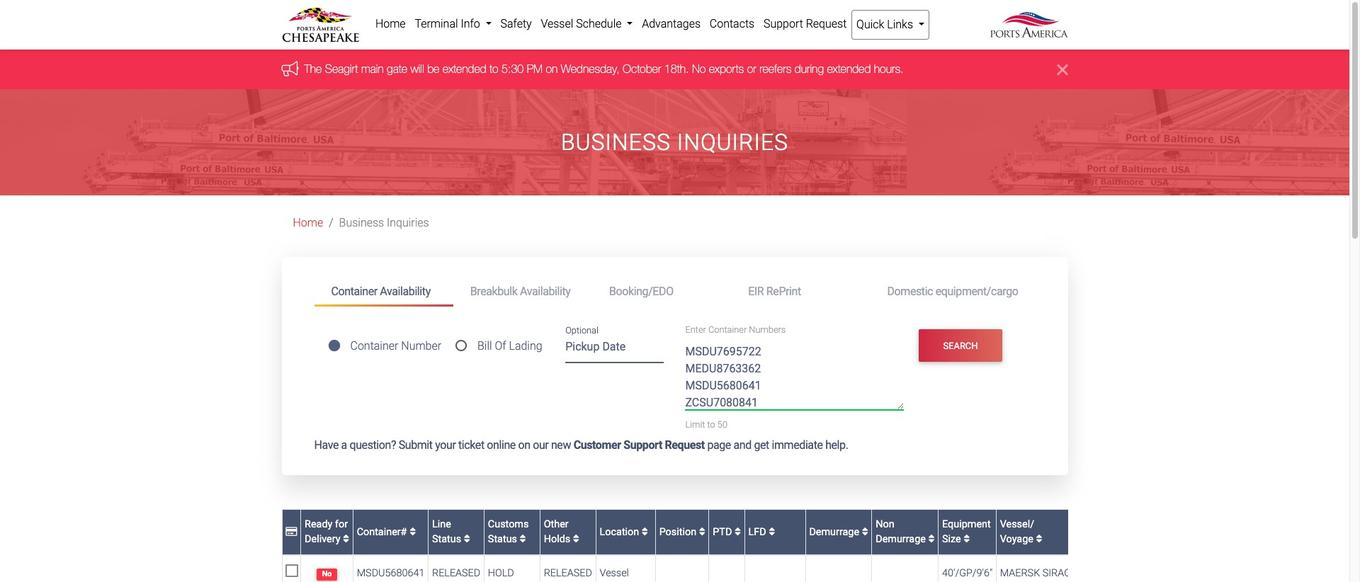 Task type: describe. For each thing, give the bounding box(es) containing it.
home for the bottommost home link
[[293, 216, 323, 230]]

schedule
[[576, 17, 622, 30]]

on inside 'the seagirt main gate will be extended to 5:30 pm on wednesday, october 18th.  no exports or reefers during extended hours.' alert
[[546, 63, 558, 75]]

line status
[[432, 518, 464, 546]]

0 horizontal spatial demurrage
[[809, 526, 862, 538]]

1 horizontal spatial home link
[[371, 10, 410, 38]]

container#
[[357, 526, 410, 538]]

container for container number
[[350, 340, 398, 353]]

5:30
[[502, 63, 524, 75]]

sort image inside "container#" link
[[410, 527, 416, 537]]

support request link
[[759, 10, 851, 38]]

container availability
[[331, 285, 431, 298]]

0 horizontal spatial business
[[339, 216, 384, 230]]

contacts
[[710, 17, 755, 30]]

container for container availability
[[331, 285, 377, 298]]

will
[[410, 63, 424, 75]]

location
[[600, 526, 642, 538]]

50
[[718, 419, 728, 430]]

availability for breakbulk availability
[[520, 285, 571, 298]]

help.
[[825, 439, 848, 452]]

other
[[544, 518, 569, 530]]

hours.
[[874, 63, 904, 75]]

position
[[659, 526, 699, 538]]

sort image right voyage
[[1036, 534, 1042, 545]]

1 vertical spatial no
[[322, 570, 332, 579]]

container availability link
[[314, 279, 453, 307]]

1 horizontal spatial request
[[806, 17, 847, 30]]

safety
[[501, 17, 532, 30]]

exports
[[709, 63, 744, 75]]

our
[[533, 439, 549, 452]]

info
[[461, 17, 480, 30]]

container# link
[[357, 526, 416, 538]]

the seagirt main gate will be extended to 5:30 pm on wednesday, october 18th.  no exports or reefers during extended hours. alert
[[0, 50, 1350, 90]]

18th.
[[664, 63, 689, 75]]

eir
[[748, 285, 764, 298]]

numbers
[[749, 325, 786, 335]]

0 horizontal spatial on
[[518, 439, 530, 452]]

ticket
[[458, 439, 484, 452]]

seagirt
[[325, 63, 358, 75]]

a
[[341, 439, 347, 452]]

0 vertical spatial inquiries
[[677, 129, 789, 156]]

domestic equipment/cargo link
[[870, 279, 1035, 305]]

availability for container availability
[[380, 285, 431, 298]]

voyage
[[1000, 534, 1034, 546]]

vessel/ voyage
[[1000, 518, 1036, 546]]

1 horizontal spatial business inquiries
[[561, 129, 789, 156]]

online
[[487, 439, 516, 452]]

breakbulk
[[470, 285, 518, 298]]

position link
[[659, 526, 705, 538]]

Optional text field
[[565, 335, 664, 363]]

sort image inside position link
[[699, 527, 705, 537]]

or
[[747, 63, 756, 75]]

eir reprint link
[[731, 279, 870, 305]]

ptd
[[713, 526, 735, 538]]

bullhorn image
[[282, 61, 304, 76]]

advantages
[[642, 17, 701, 30]]

for
[[335, 518, 348, 530]]

quick links link
[[851, 10, 930, 40]]

reprint
[[766, 285, 801, 298]]

submit
[[399, 439, 433, 452]]

get
[[754, 439, 769, 452]]

have
[[314, 439, 339, 452]]

demurrage link
[[809, 526, 868, 538]]

1 released from the left
[[432, 568, 481, 580]]

enter container numbers
[[685, 325, 786, 335]]

0 vertical spatial business
[[561, 129, 671, 156]]

eir reprint
[[748, 285, 801, 298]]

1 vertical spatial container
[[708, 325, 747, 335]]

pm
[[527, 63, 543, 75]]

advantages link
[[638, 10, 705, 38]]

main
[[361, 63, 384, 75]]

holds
[[544, 534, 570, 546]]

1 extended from the left
[[443, 63, 486, 75]]

lfd link
[[749, 526, 775, 538]]

40'/gp/9'6"
[[942, 568, 993, 580]]

contacts link
[[705, 10, 759, 38]]

status for line
[[432, 534, 461, 546]]

non demurrage
[[876, 518, 928, 546]]

sort image left size
[[928, 534, 935, 545]]

line
[[432, 518, 451, 530]]

october
[[623, 63, 661, 75]]

1 vertical spatial home link
[[293, 216, 323, 230]]

location link
[[600, 526, 648, 538]]

bill
[[478, 340, 492, 353]]

the
[[304, 63, 322, 75]]

have a question? submit your ticket online on our new customer support request page and get immediate help.
[[314, 439, 848, 452]]

enter
[[685, 325, 706, 335]]

sort image inside ptd link
[[735, 527, 741, 537]]

maersk
[[1000, 568, 1040, 580]]

gate
[[387, 63, 407, 75]]



Task type: vqa. For each thing, say whether or not it's contained in the screenshot.
Schedule
yes



Task type: locate. For each thing, give the bounding box(es) containing it.
1 vertical spatial business
[[339, 216, 384, 230]]

inquiries
[[677, 129, 789, 156], [387, 216, 429, 230]]

0 horizontal spatial released
[[432, 568, 481, 580]]

delivery
[[305, 534, 340, 546]]

status inside customs status
[[488, 534, 517, 546]]

home for right home link
[[375, 17, 406, 30]]

booking/edo
[[609, 285, 674, 298]]

0 vertical spatial support
[[764, 17, 803, 30]]

0 vertical spatial no
[[692, 63, 706, 75]]

terminal info
[[415, 17, 483, 30]]

be
[[427, 63, 440, 75]]

request left "quick"
[[806, 17, 847, 30]]

1 horizontal spatial on
[[546, 63, 558, 75]]

request down limit
[[665, 439, 705, 452]]

links
[[887, 18, 913, 31]]

breakbulk availability
[[470, 285, 571, 298]]

availability right 'breakbulk'
[[520, 285, 571, 298]]

sort image left ptd
[[699, 527, 705, 537]]

ptd link
[[713, 526, 741, 538]]

during
[[795, 63, 824, 75]]

1 horizontal spatial support
[[764, 17, 803, 30]]

status
[[432, 534, 461, 546], [488, 534, 517, 546]]

demurrage inside "non demurrage"
[[876, 534, 926, 546]]

vessel for vessel schedule
[[541, 17, 573, 30]]

reefers
[[760, 63, 792, 75]]

to left 5:30
[[490, 63, 498, 75]]

demurrage down non
[[876, 534, 926, 546]]

1 horizontal spatial to
[[707, 419, 715, 430]]

sort image down 'customs'
[[520, 534, 526, 545]]

equipment/cargo
[[936, 285, 1018, 298]]

bill of lading
[[478, 340, 542, 353]]

lfd
[[749, 526, 769, 538]]

1 horizontal spatial vessel
[[600, 568, 629, 580]]

sort image left the lfd on the bottom right
[[735, 527, 741, 537]]

demurrage left non
[[809, 526, 862, 538]]

0 vertical spatial on
[[546, 63, 558, 75]]

released down holds
[[544, 568, 592, 580]]

status inside the line status
[[432, 534, 461, 546]]

1 horizontal spatial released
[[544, 568, 592, 580]]

sort image down equipment
[[964, 534, 970, 545]]

sort image right holds
[[573, 534, 579, 545]]

sort image inside lfd 'link'
[[769, 527, 775, 537]]

status for customs
[[488, 534, 517, 546]]

customer support request link
[[574, 439, 705, 452]]

on left 'our'
[[518, 439, 530, 452]]

0 horizontal spatial business inquiries
[[339, 216, 429, 230]]

home
[[375, 17, 406, 30], [293, 216, 323, 230]]

support up reefers
[[764, 17, 803, 30]]

sort image down for
[[343, 534, 349, 545]]

0 vertical spatial vessel
[[541, 17, 573, 30]]

support inside support request link
[[764, 17, 803, 30]]

no down delivery
[[322, 570, 332, 579]]

status down line
[[432, 534, 461, 546]]

1 vertical spatial inquiries
[[387, 216, 429, 230]]

vessel down location
[[600, 568, 629, 580]]

availability
[[380, 285, 431, 298], [520, 285, 571, 298]]

msdu5680641
[[357, 568, 425, 580]]

booking/edo link
[[592, 279, 731, 305]]

to inside 'the seagirt main gate will be extended to 5:30 pm on wednesday, october 18th.  no exports or reefers during extended hours.' alert
[[490, 63, 498, 75]]

sort image
[[699, 527, 705, 537], [862, 527, 868, 537], [573, 534, 579, 545], [1036, 534, 1042, 545]]

0 horizontal spatial extended
[[443, 63, 486, 75]]

0 vertical spatial to
[[490, 63, 498, 75]]

1 availability from the left
[[380, 285, 431, 298]]

limit to 50
[[685, 419, 728, 430]]

0 vertical spatial home
[[375, 17, 406, 30]]

0 horizontal spatial home link
[[293, 216, 323, 230]]

0 horizontal spatial no
[[322, 570, 332, 579]]

close image
[[1057, 61, 1068, 78]]

0 vertical spatial home link
[[371, 10, 410, 38]]

1 horizontal spatial status
[[488, 534, 517, 546]]

sort image inside demurrage link
[[862, 527, 868, 537]]

extended
[[443, 63, 486, 75], [827, 63, 871, 75]]

domestic equipment/cargo
[[887, 285, 1018, 298]]

customs status
[[488, 518, 529, 546]]

business inquiries
[[561, 129, 789, 156], [339, 216, 429, 230]]

status down 'customs'
[[488, 534, 517, 546]]

on
[[546, 63, 558, 75], [518, 439, 530, 452]]

0 horizontal spatial vessel
[[541, 17, 573, 30]]

0 vertical spatial request
[[806, 17, 847, 30]]

container right enter
[[708, 325, 747, 335]]

1 horizontal spatial demurrage
[[876, 534, 926, 546]]

0 horizontal spatial availability
[[380, 285, 431, 298]]

quick
[[857, 18, 884, 31]]

0 vertical spatial container
[[331, 285, 377, 298]]

sort image left non
[[862, 527, 868, 537]]

vessel schedule link
[[536, 10, 638, 38]]

1 vertical spatial on
[[518, 439, 530, 452]]

1 vertical spatial request
[[665, 439, 705, 452]]

new
[[551, 439, 571, 452]]

container number
[[350, 340, 441, 353]]

customs
[[488, 518, 529, 530]]

vessel for vessel
[[600, 568, 629, 580]]

1 vertical spatial to
[[707, 419, 715, 430]]

1 vertical spatial vessel
[[600, 568, 629, 580]]

sort image inside location link
[[642, 527, 648, 537]]

2 availability from the left
[[520, 285, 571, 298]]

breakbulk availability link
[[453, 279, 592, 305]]

0 horizontal spatial to
[[490, 63, 498, 75]]

size
[[942, 534, 961, 546]]

ready for delivery
[[305, 518, 348, 546]]

1 horizontal spatial extended
[[827, 63, 871, 75]]

vessel right safety
[[541, 17, 573, 30]]

other holds
[[544, 518, 573, 546]]

1 status from the left
[[432, 534, 461, 546]]

2 vertical spatial container
[[350, 340, 398, 353]]

home inside home link
[[375, 17, 406, 30]]

1 horizontal spatial availability
[[520, 285, 571, 298]]

availability up "container number"
[[380, 285, 431, 298]]

the seagirt main gate will be extended to 5:30 pm on wednesday, october 18th.  no exports or reefers during extended hours.
[[304, 63, 904, 75]]

your
[[435, 439, 456, 452]]

support right customer
[[624, 439, 662, 452]]

extended right be
[[443, 63, 486, 75]]

on right "pm"
[[546, 63, 558, 75]]

vessel
[[541, 17, 573, 30], [600, 568, 629, 580]]

1 horizontal spatial inquiries
[[677, 129, 789, 156]]

sirac/336e
[[1043, 568, 1098, 580]]

1 horizontal spatial home
[[375, 17, 406, 30]]

1 horizontal spatial business
[[561, 129, 671, 156]]

number
[[401, 340, 441, 353]]

page
[[707, 439, 731, 452]]

extended right the during
[[827, 63, 871, 75]]

equipment
[[942, 518, 991, 530]]

1 vertical spatial business inquiries
[[339, 216, 429, 230]]

immediate
[[772, 439, 823, 452]]

1 vertical spatial support
[[624, 439, 662, 452]]

0 horizontal spatial support
[[624, 439, 662, 452]]

1 horizontal spatial no
[[692, 63, 706, 75]]

quick links
[[857, 18, 916, 31]]

container up "container number"
[[331, 285, 377, 298]]

2 extended from the left
[[827, 63, 871, 75]]

question?
[[350, 439, 396, 452]]

hold
[[488, 568, 514, 580]]

released
[[432, 568, 481, 580], [544, 568, 592, 580]]

0 horizontal spatial request
[[665, 439, 705, 452]]

domestic
[[887, 285, 933, 298]]

released down the line status at the left bottom of the page
[[432, 568, 481, 580]]

sort image
[[410, 527, 416, 537], [642, 527, 648, 537], [735, 527, 741, 537], [769, 527, 775, 537], [343, 534, 349, 545], [464, 534, 470, 545], [520, 534, 526, 545], [928, 534, 935, 545], [964, 534, 970, 545]]

2 released from the left
[[544, 568, 592, 580]]

2 status from the left
[[488, 534, 517, 546]]

0 horizontal spatial inquiries
[[387, 216, 429, 230]]

customer
[[574, 439, 621, 452]]

sort image right ptd link
[[769, 527, 775, 537]]

sort image left customs status
[[464, 534, 470, 545]]

0 horizontal spatial status
[[432, 534, 461, 546]]

container
[[331, 285, 377, 298], [708, 325, 747, 335], [350, 340, 398, 353]]

of
[[495, 340, 506, 353]]

no right 18th.
[[692, 63, 706, 75]]

container left number on the bottom left of page
[[350, 340, 398, 353]]

request
[[806, 17, 847, 30], [665, 439, 705, 452]]

limit
[[685, 419, 705, 430]]

0 horizontal spatial home
[[293, 216, 323, 230]]

0 vertical spatial business inquiries
[[561, 129, 789, 156]]

ready
[[305, 518, 333, 530]]

the seagirt main gate will be extended to 5:30 pm on wednesday, october 18th.  no exports or reefers during extended hours. link
[[304, 63, 904, 75]]

safety link
[[496, 10, 536, 38]]

vessel/
[[1000, 518, 1034, 530]]

support request
[[764, 17, 847, 30]]

sort image left 'position'
[[642, 527, 648, 537]]

to left 50
[[707, 419, 715, 430]]

terminal info link
[[410, 10, 496, 38]]

and
[[734, 439, 752, 452]]

Enter Container Numbers text field
[[685, 339, 904, 410]]

sort image left line
[[410, 527, 416, 537]]

1 vertical spatial home
[[293, 216, 323, 230]]

support
[[764, 17, 803, 30], [624, 439, 662, 452]]

equipment size
[[942, 518, 991, 546]]

non
[[876, 518, 895, 530]]

search button
[[919, 330, 1002, 362]]

credit card image
[[286, 527, 297, 537]]

no inside alert
[[692, 63, 706, 75]]

maersk sirac/336e
[[1000, 568, 1098, 580]]



